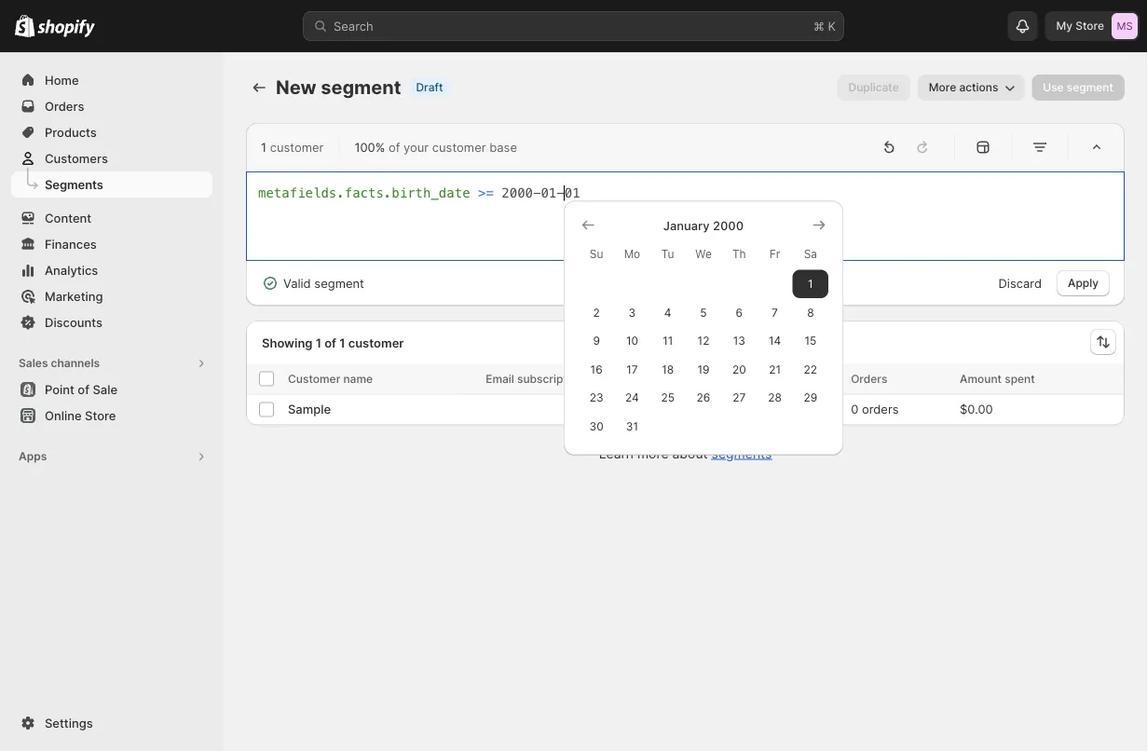 Task type: describe. For each thing, give the bounding box(es) containing it.
9
[[593, 334, 600, 348]]

sale
[[93, 382, 118, 397]]

10
[[626, 334, 639, 348]]

about
[[673, 446, 708, 461]]

7 button
[[757, 298, 793, 327]]

settings
[[45, 716, 93, 730]]

my
[[1057, 19, 1073, 33]]

30
[[590, 420, 604, 433]]

analytics
[[45, 263, 98, 277]]

duplicate button
[[838, 75, 911, 101]]

10 button
[[615, 327, 650, 355]]

segment for valid segment
[[315, 276, 364, 290]]

discard button
[[988, 270, 1054, 296]]

friday element
[[757, 238, 793, 270]]

learn
[[599, 446, 634, 461]]

spent
[[1005, 372, 1036, 386]]

valid segment
[[283, 276, 364, 290]]

january
[[664, 218, 710, 232]]

100%
[[355, 140, 385, 154]]

apply
[[1068, 276, 1099, 290]]

discounts
[[45, 315, 103, 330]]

6
[[736, 306, 743, 319]]

store for my store
[[1076, 19, 1105, 33]]

4 button
[[650, 298, 686, 327]]

15
[[805, 334, 817, 348]]

1 inside button
[[808, 277, 814, 291]]

segment for use segment
[[1067, 81, 1114, 94]]

apps
[[19, 450, 47, 463]]

sa
[[804, 248, 818, 261]]

27 button
[[722, 384, 757, 412]]

12
[[698, 334, 710, 348]]

24 button
[[615, 384, 650, 412]]

7
[[772, 306, 778, 319]]

more
[[929, 81, 957, 94]]

23 button
[[579, 384, 615, 412]]

1 horizontal spatial orders
[[851, 372, 888, 386]]

amount spent
[[960, 372, 1036, 386]]

sales channels
[[19, 357, 100, 370]]

more actions button
[[918, 75, 1025, 101]]

of for your
[[389, 140, 400, 154]]

28 button
[[757, 384, 793, 412]]

products
[[45, 125, 97, 139]]

apply button
[[1057, 270, 1110, 296]]

search
[[334, 19, 374, 33]]

0 horizontal spatial customer
[[270, 140, 324, 154]]

content link
[[11, 205, 213, 231]]

19 button
[[686, 355, 722, 384]]

To create a segment, choose a template or apply a filter. text field
[[258, 184, 1113, 249]]

home link
[[11, 67, 213, 93]]

states
[[728, 402, 765, 417]]

1 vertical spatial of
[[325, 335, 337, 350]]

use
[[1044, 81, 1064, 94]]

⌘ k
[[814, 19, 836, 33]]

monday element
[[615, 238, 650, 270]]

25 button
[[650, 384, 686, 412]]

segments link
[[712, 446, 772, 461]]

21 button
[[757, 355, 793, 384]]

14
[[769, 334, 781, 348]]

subscription
[[517, 372, 584, 386]]

13
[[733, 334, 746, 348]]

your
[[404, 140, 429, 154]]

amount
[[960, 372, 1002, 386]]

united states
[[687, 402, 765, 417]]

25
[[661, 391, 675, 405]]

valid segment alert
[[246, 261, 379, 306]]

products link
[[11, 119, 213, 145]]

email
[[486, 372, 514, 386]]

18 button
[[650, 355, 686, 384]]

31 button
[[615, 412, 650, 441]]

sample link
[[288, 400, 331, 419]]

united
[[687, 402, 725, 417]]

0 horizontal spatial shopify image
[[15, 15, 35, 37]]

3
[[629, 306, 636, 319]]

sales
[[19, 357, 48, 370]]

sales channels button
[[11, 351, 213, 377]]

orders
[[862, 402, 899, 417]]

online
[[45, 408, 82, 423]]

17 button
[[615, 355, 650, 384]]

th
[[733, 248, 746, 261]]

finances
[[45, 237, 97, 251]]

fr
[[770, 248, 781, 261]]

22 button
[[793, 355, 829, 384]]

new segment
[[276, 76, 401, 99]]

k
[[828, 19, 836, 33]]

18
[[662, 363, 674, 376]]

more
[[638, 446, 669, 461]]

sample
[[288, 402, 331, 417]]

use segment button
[[1032, 75, 1125, 101]]

2
[[593, 306, 600, 319]]



Task type: locate. For each thing, give the bounding box(es) containing it.
apps button
[[11, 444, 213, 470]]

tuesday element
[[650, 238, 686, 270]]

customers
[[45, 151, 108, 165]]

store inside "link"
[[85, 408, 116, 423]]

wednesday element
[[686, 238, 722, 270]]

>=
[[478, 186, 494, 201]]

21
[[769, 363, 781, 376]]

Editor field
[[256, 184, 1113, 455]]

customer up the name
[[348, 335, 404, 350]]

store right my
[[1076, 19, 1105, 33]]

segment inside alert
[[315, 276, 364, 290]]

1 horizontal spatial customer
[[348, 335, 404, 350]]

0
[[851, 402, 859, 417]]

point of sale button
[[0, 377, 224, 403]]

segment right valid
[[315, 276, 364, 290]]

use segment
[[1044, 81, 1114, 94]]

grid
[[579, 216, 829, 441]]

draft
[[416, 81, 443, 94]]

2 horizontal spatial customer
[[432, 140, 486, 154]]

new
[[276, 76, 317, 99]]

20 button
[[722, 355, 757, 384]]

0 horizontal spatial of
[[78, 382, 89, 397]]

29
[[804, 391, 818, 405]]

marketing
[[45, 289, 103, 303]]

24
[[626, 391, 639, 405]]

1 customer
[[261, 140, 324, 154]]

1 horizontal spatial shopify image
[[38, 19, 95, 38]]

8 button
[[793, 298, 829, 327]]

of left your at the left of the page
[[389, 140, 400, 154]]

9 button
[[579, 327, 615, 355]]

1 vertical spatial store
[[85, 408, 116, 423]]

8
[[808, 306, 814, 319]]

of up the 'customer name' at left
[[325, 335, 337, 350]]

home
[[45, 73, 79, 87]]

15 button
[[793, 327, 829, 355]]

discounts link
[[11, 310, 213, 336]]

segment inside button
[[1067, 81, 1114, 94]]

5
[[700, 306, 707, 319]]

segments
[[45, 177, 103, 192]]

0 horizontal spatial store
[[85, 408, 116, 423]]

customer right your at the left of the page
[[432, 140, 486, 154]]

sunday element
[[579, 238, 615, 270]]

16 button
[[579, 355, 615, 384]]

of for sale
[[78, 382, 89, 397]]

customer
[[288, 372, 341, 386]]

1 horizontal spatial of
[[325, 335, 337, 350]]

segments link
[[11, 172, 213, 198]]

0 orders
[[851, 402, 899, 417]]

0 horizontal spatial orders
[[45, 99, 84, 113]]

of left the sale
[[78, 382, 89, 397]]

mo
[[624, 248, 641, 261]]

11
[[663, 334, 673, 348]]

point
[[45, 382, 74, 397]]

analytics link
[[11, 257, 213, 283]]

metafields.facts.birth_date
[[258, 186, 470, 201]]

28
[[768, 391, 782, 405]]

1 vertical spatial orders
[[851, 372, 888, 386]]

26 button
[[686, 384, 722, 412]]

tu
[[662, 248, 675, 261]]

01-
[[541, 186, 565, 201]]

6 button
[[722, 298, 757, 327]]

of inside button
[[78, 382, 89, 397]]

2000
[[713, 218, 744, 232]]

we
[[696, 248, 712, 261]]

26
[[697, 391, 711, 405]]

base
[[490, 140, 517, 154]]

0 vertical spatial of
[[389, 140, 400, 154]]

01
[[565, 186, 580, 201]]

segment up 100%
[[321, 76, 401, 99]]

orders up 0 orders
[[851, 372, 888, 386]]

of
[[389, 140, 400, 154], [325, 335, 337, 350], [78, 382, 89, 397]]

customer name
[[288, 372, 373, 386]]

thursday element
[[722, 238, 757, 270]]

redo image
[[914, 138, 932, 157]]

saturday element
[[793, 238, 829, 270]]

12 button
[[686, 327, 722, 355]]

store down the sale
[[85, 408, 116, 423]]

2 vertical spatial of
[[78, 382, 89, 397]]

2 horizontal spatial of
[[389, 140, 400, 154]]

segments
[[712, 446, 772, 461]]

shopify image
[[15, 15, 35, 37], [38, 19, 95, 38]]

3 button
[[615, 298, 650, 327]]

su
[[590, 248, 604, 261]]

marketing link
[[11, 283, 213, 310]]

1 horizontal spatial store
[[1076, 19, 1105, 33]]

point of sale
[[45, 382, 118, 397]]

segment right the use
[[1067, 81, 1114, 94]]

23
[[590, 391, 604, 405]]

segment for new segment
[[321, 76, 401, 99]]

my store image
[[1112, 13, 1138, 39]]

store for online store
[[85, 408, 116, 423]]

showing 1 of 1 customer
[[262, 335, 404, 350]]

0 vertical spatial store
[[1076, 19, 1105, 33]]

customers link
[[11, 145, 213, 172]]

discard
[[999, 276, 1042, 290]]

20
[[733, 363, 746, 376]]

grid containing january
[[579, 216, 829, 441]]

2000-01- 01
[[502, 186, 580, 201]]

online store
[[45, 408, 116, 423]]

orders down the home
[[45, 99, 84, 113]]

grid inside 'editor' field
[[579, 216, 829, 441]]

orders inside orders link
[[45, 99, 84, 113]]

100% of your customer base
[[355, 140, 517, 154]]

location
[[687, 372, 733, 386]]

channels
[[51, 357, 100, 370]]

13 button
[[722, 327, 757, 355]]

learn more about segments
[[599, 446, 772, 461]]

customer down new
[[270, 140, 324, 154]]

duplicate
[[849, 81, 899, 94]]

segment
[[321, 76, 401, 99], [1067, 81, 1114, 94], [315, 276, 364, 290]]

0 vertical spatial orders
[[45, 99, 84, 113]]



Task type: vqa. For each thing, say whether or not it's contained in the screenshot.
Valid segment the segment
yes



